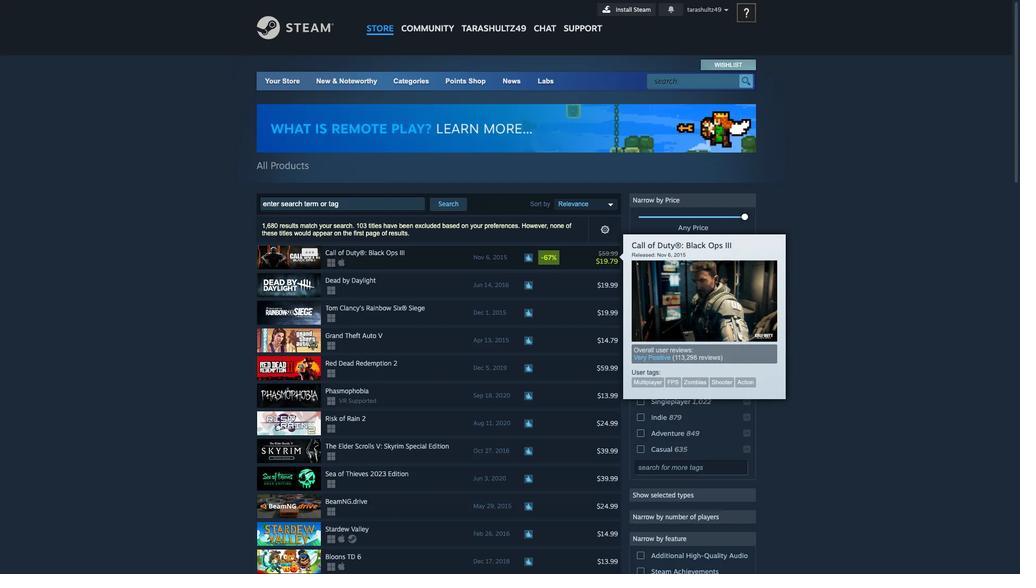 Task type: describe. For each thing, give the bounding box(es) containing it.
six®
[[394, 304, 407, 312]]

by for dead by daylight
[[343, 277, 350, 284]]

supported
[[349, 397, 377, 405]]

$59.99 for $59.99 $19.79
[[599, 250, 618, 257]]

stardew
[[326, 525, 350, 533]]

-67%
[[541, 254, 557, 262]]

1,022
[[693, 397, 712, 406]]

wishlist link
[[702, 60, 756, 70]]

2020 for $24.99
[[496, 420, 511, 427]]

26,
[[485, 530, 494, 538]]

new
[[316, 77, 331, 85]]

hide ignored items
[[652, 306, 713, 315]]

show selected types
[[633, 491, 694, 499]]

apr
[[474, 337, 483, 344]]

categories
[[394, 77, 429, 85]]

hide for hide items in my library
[[652, 322, 667, 331]]

hide free to play items
[[652, 263, 725, 272]]

in
[[688, 322, 694, 331]]

my for on
[[698, 338, 708, 347]]

29,
[[487, 502, 496, 510]]

call for call of duty®: black ops iii
[[326, 249, 336, 257]]

5,
[[486, 364, 491, 372]]

hide items in my library
[[652, 322, 728, 331]]

sep 18, 2020
[[474, 392, 511, 399]]

the
[[326, 442, 337, 450]]

$19.99 for tom clancy's rainbow six® siege
[[598, 309, 618, 317]]

2016 for $14.99
[[496, 530, 510, 538]]

beamng.drive
[[326, 498, 368, 506]]

siege
[[409, 304, 425, 312]]

theft
[[345, 332, 361, 340]]

install
[[616, 6, 632, 13]]

hide for hide items on my wishlist
[[652, 338, 667, 347]]

of right none
[[566, 222, 572, 230]]

$24.99 for beamng.drive
[[597, 502, 618, 510]]

dead by daylight
[[326, 277, 376, 284]]

849
[[687, 429, 700, 438]]

2 your from the left
[[471, 222, 483, 230]]

2016 for $39.99
[[496, 447, 510, 455]]

6, inside call of duty®: black ops iii released: nov 6, 2015
[[668, 252, 673, 258]]

relevance link
[[555, 199, 618, 210]]

daylight
[[352, 277, 376, 284]]

zombies
[[685, 379, 707, 385]]

labs
[[538, 77, 554, 85]]

preferences.
[[485, 222, 520, 230]]

phasmophobia
[[326, 387, 369, 395]]

$19.99 for dead by daylight
[[598, 281, 618, 289]]

grand
[[326, 332, 343, 340]]

first
[[354, 230, 364, 237]]

1 your from the left
[[320, 222, 332, 230]]

sort
[[530, 200, 542, 208]]

v:
[[376, 442, 382, 450]]

my for in
[[696, 322, 706, 331]]

search.
[[334, 222, 355, 230]]

tom
[[326, 304, 338, 312]]

jun for dead by daylight
[[474, 281, 483, 289]]

however,
[[522, 222, 549, 230]]

of inside call of duty®: black ops iii released: nov 6, 2015
[[648, 240, 656, 250]]

0 vertical spatial dead
[[326, 277, 341, 284]]

all products
[[257, 160, 309, 171]]

appear
[[313, 230, 333, 237]]

free
[[669, 263, 681, 272]]

$59.99 $19.79
[[596, 250, 618, 265]]

2023
[[370, 470, 387, 478]]

these
[[262, 230, 278, 237]]

may 29, 2015
[[474, 502, 512, 510]]

ops for call of duty®: black ops iii
[[386, 249, 398, 257]]

install steam
[[616, 6, 651, 13]]

store
[[367, 23, 394, 33]]

excluded
[[415, 222, 441, 230]]

14,
[[485, 281, 493, 289]]

reviews)
[[699, 354, 723, 361]]

your store link
[[265, 77, 300, 85]]

$13.99 for phasmophobia
[[598, 392, 618, 400]]

user
[[632, 369, 646, 376]]

news link
[[495, 72, 530, 90]]

vr
[[339, 397, 347, 405]]

of right 'sea'
[[338, 470, 344, 478]]

jun 14, 2016
[[474, 281, 509, 289]]

call of duty®: black ops iii released: nov 6, 2015
[[632, 240, 732, 258]]

jun 3, 2020
[[474, 475, 507, 482]]

community link
[[398, 0, 458, 39]]

search
[[439, 200, 459, 208]]

of down the
[[338, 249, 344, 257]]

2015 for $24.99
[[498, 502, 512, 510]]

singleplayer 1,022
[[652, 397, 712, 406]]

indie
[[652, 413, 667, 422]]

feature
[[666, 535, 687, 543]]

by for sort by
[[544, 200, 551, 208]]

hide for hide free to play items
[[652, 263, 667, 272]]

iii for call of duty®: black ops iii released: nov 6, 2015
[[726, 240, 732, 250]]

jun for sea of thieves 2023 edition
[[474, 475, 483, 482]]

store link
[[363, 0, 398, 39]]

narrow by tag
[[633, 365, 675, 373]]

2016 for $19.99
[[495, 281, 509, 289]]

2018
[[496, 558, 510, 565]]

user tags: multiplayer fps zombies shooter action
[[632, 369, 754, 385]]

items up hide items in my library
[[695, 306, 713, 315]]

adventure 849
[[652, 429, 700, 438]]

-
[[541, 254, 544, 262]]

stardew valley
[[326, 525, 369, 533]]

0 horizontal spatial titles
[[279, 230, 293, 237]]

1 vertical spatial special
[[406, 442, 427, 450]]

reviews:
[[670, 346, 694, 354]]

&
[[333, 77, 338, 85]]

vr supported
[[339, 397, 377, 405]]

1 vertical spatial edition
[[388, 470, 409, 478]]

support
[[564, 23, 603, 33]]

narrow for hide
[[633, 290, 655, 298]]

0 vertical spatial special
[[652, 247, 675, 256]]

0 horizontal spatial 6,
[[486, 254, 491, 261]]

$13.99 for bloons td 6
[[598, 558, 618, 565]]

879
[[669, 413, 682, 422]]

overall
[[634, 346, 654, 354]]

0 horizontal spatial on
[[334, 230, 342, 237]]

2020 for $39.99
[[492, 475, 507, 482]]

by for narrow by tag
[[657, 365, 664, 373]]

$24.99 for risk of rain 2
[[597, 419, 618, 427]]

narrow for any
[[633, 196, 655, 204]]

0 vertical spatial edition
[[429, 442, 449, 450]]

new & noteworthy link
[[316, 77, 377, 85]]

by for narrow by preferences
[[657, 290, 664, 298]]

635
[[675, 445, 688, 454]]

items right the play
[[707, 263, 725, 272]]

clancy's
[[340, 304, 364, 312]]

dec for six®
[[474, 309, 484, 316]]

of right page
[[382, 230, 387, 237]]

categories link
[[394, 77, 429, 85]]

red
[[326, 359, 337, 367]]

2015 inside call of duty®: black ops iii released: nov 6, 2015
[[674, 252, 686, 258]]

td
[[347, 553, 356, 561]]

by for narrow by price
[[657, 196, 664, 204]]

labs link
[[530, 72, 563, 90]]

dec for 2
[[474, 364, 484, 372]]

call for call of duty®: black ops iii released: nov 6, 2015
[[632, 240, 646, 250]]



Task type: vqa. For each thing, say whether or not it's contained in the screenshot.
Install Steam LINK
yes



Task type: locate. For each thing, give the bounding box(es) containing it.
to
[[683, 263, 690, 272]]

13,
[[485, 337, 493, 344]]

duty®: for call of duty®: black ops iii released: nov 6, 2015
[[658, 240, 684, 250]]

0 horizontal spatial black
[[369, 249, 385, 257]]

1 horizontal spatial tarashultz49
[[688, 6, 722, 13]]

11,
[[486, 420, 494, 427]]

special right skyrim
[[406, 442, 427, 450]]

$19.99
[[598, 281, 618, 289], [598, 309, 618, 317]]

support link
[[560, 0, 606, 36]]

apr 13, 2015
[[474, 337, 509, 344]]

0 horizontal spatial nov
[[474, 254, 485, 261]]

$39.99 for sea of thieves 2023 edition
[[597, 475, 618, 483]]

action inside user tags: multiplayer fps zombies shooter action
[[738, 379, 754, 385]]

dec left 1,
[[474, 309, 484, 316]]

1 vertical spatial dead
[[339, 359, 354, 367]]

by right sort
[[544, 200, 551, 208]]

1 vertical spatial price
[[693, 223, 709, 232]]

results
[[280, 222, 299, 230]]

2 vertical spatial dec
[[474, 558, 484, 565]]

hide down narrow by preferences
[[652, 306, 667, 315]]

2 right 'redemption'
[[394, 359, 398, 367]]

dec left 5,
[[474, 364, 484, 372]]

0 vertical spatial 2
[[394, 359, 398, 367]]

1 vertical spatial $19.99
[[598, 309, 618, 317]]

$24.99 left indie
[[597, 419, 618, 427]]

call up released:
[[632, 240, 646, 250]]

1 vertical spatial $59.99
[[597, 364, 618, 372]]

action down tags:
[[652, 381, 673, 390]]

iii right offers
[[726, 240, 732, 250]]

3 narrow from the top
[[633, 365, 655, 373]]

2 $24.99 from the top
[[597, 502, 618, 510]]

1 vertical spatial 2016
[[496, 447, 510, 455]]

black inside call of duty®: black ops iii released: nov 6, 2015
[[686, 240, 706, 250]]

action
[[738, 379, 754, 385], [652, 381, 673, 390]]

2016
[[495, 281, 509, 289], [496, 447, 510, 455], [496, 530, 510, 538]]

of right the "risk"
[[339, 415, 345, 423]]

my up reviews)
[[698, 338, 708, 347]]

relevance
[[559, 200, 589, 208]]

show
[[633, 491, 649, 499]]

steam
[[634, 6, 651, 13]]

black for call of duty®: black ops iii released: nov 6, 2015
[[686, 240, 706, 250]]

2019
[[493, 364, 507, 372]]

on down in
[[688, 338, 696, 347]]

dead up tom
[[326, 277, 341, 284]]

ops down any price
[[709, 240, 723, 250]]

narrow by feature
[[633, 535, 687, 543]]

2 dec from the top
[[474, 364, 484, 372]]

1 vertical spatial jun
[[474, 475, 483, 482]]

your right the based at the left of page
[[471, 222, 483, 230]]

hide up positive
[[652, 338, 667, 347]]

shop
[[469, 77, 486, 85]]

bloons td 6
[[326, 553, 361, 561]]

2020 right 11, at the left bottom
[[496, 420, 511, 427]]

by left tag
[[657, 365, 664, 373]]

1 vertical spatial tarashultz49
[[462, 23, 527, 33]]

on left the
[[334, 230, 342, 237]]

ops inside call of duty®: black ops iii released: nov 6, 2015
[[709, 240, 723, 250]]

5 narrow from the top
[[633, 535, 655, 543]]

$59.99 inside $59.99 $19.79
[[599, 250, 618, 257]]

aug
[[474, 420, 485, 427]]

1 $19.99 from the top
[[598, 281, 618, 289]]

duty®: down first
[[346, 249, 367, 257]]

user
[[656, 346, 669, 354]]

titles right these
[[279, 230, 293, 237]]

hide left free
[[652, 263, 667, 272]]

high-
[[686, 551, 705, 560]]

4 narrow from the top
[[633, 513, 655, 521]]

on
[[462, 222, 469, 230], [334, 230, 342, 237], [688, 338, 696, 347]]

2 narrow from the top
[[633, 290, 655, 298]]

2020 right 18,
[[496, 392, 511, 399]]

1 horizontal spatial nov
[[658, 252, 667, 258]]

feb 26, 2016
[[474, 530, 510, 538]]

jun
[[474, 281, 483, 289], [474, 475, 483, 482]]

items up (113,298
[[669, 338, 686, 347]]

of left players
[[691, 513, 697, 521]]

0 horizontal spatial duty®:
[[346, 249, 367, 257]]

$14.79
[[598, 336, 618, 344]]

wishlist
[[715, 62, 743, 68]]

dec 5, 2019
[[474, 364, 507, 372]]

1 narrow from the top
[[633, 196, 655, 204]]

0 horizontal spatial ops
[[386, 249, 398, 257]]

2015 right 29,
[[498, 502, 512, 510]]

narrow
[[633, 196, 655, 204], [633, 290, 655, 298], [633, 365, 655, 373], [633, 513, 655, 521], [633, 535, 655, 543]]

18,
[[486, 392, 494, 399]]

1 vertical spatial 2
[[362, 415, 366, 423]]

tarashultz49 link
[[458, 0, 530, 39]]

0 vertical spatial $39.99
[[597, 447, 618, 455]]

1 $39.99 from the top
[[597, 447, 618, 455]]

edition right 2023
[[388, 470, 409, 478]]

1 horizontal spatial action
[[738, 379, 754, 385]]

black down any price
[[686, 240, 706, 250]]

sort by
[[530, 200, 551, 208]]

redemption
[[356, 359, 392, 367]]

103
[[356, 222, 367, 230]]

2015 up free
[[674, 252, 686, 258]]

nov inside call of duty®: black ops iii released: nov 6, 2015
[[658, 252, 667, 258]]

1 $24.99 from the top
[[597, 419, 618, 427]]

2016 right 26,
[[496, 530, 510, 538]]

narrow by number of players
[[633, 513, 720, 521]]

items
[[707, 263, 725, 272], [695, 306, 713, 315], [669, 322, 686, 331], [669, 338, 686, 347]]

3 hide from the top
[[652, 322, 667, 331]]

2 $39.99 from the top
[[597, 475, 618, 483]]

by left feature
[[657, 535, 664, 543]]

adventure
[[652, 429, 685, 438]]

iii inside call of duty®: black ops iii released: nov 6, 2015
[[726, 240, 732, 250]]

1 horizontal spatial 2
[[394, 359, 398, 367]]

items left in
[[669, 322, 686, 331]]

the
[[343, 230, 352, 237]]

jun left 3,
[[474, 475, 483, 482]]

$19.99 up $14.79
[[598, 309, 618, 317]]

edition
[[429, 442, 449, 450], [388, 470, 409, 478]]

0 horizontal spatial special
[[406, 442, 427, 450]]

0 vertical spatial tarashultz49
[[688, 6, 722, 13]]

duty®: for call of duty®: black ops iii
[[346, 249, 367, 257]]

2015 right '13,'
[[495, 337, 509, 344]]

2015 for $14.79
[[495, 337, 509, 344]]

on right the based at the left of page
[[462, 222, 469, 230]]

0 vertical spatial dec
[[474, 309, 484, 316]]

chat
[[534, 23, 557, 33]]

by up special offers
[[657, 196, 664, 204]]

1 horizontal spatial your
[[471, 222, 483, 230]]

2
[[394, 359, 398, 367], [362, 415, 366, 423]]

2 vertical spatial 2016
[[496, 530, 510, 538]]

1 horizontal spatial titles
[[369, 222, 382, 230]]

6, up the 14,
[[486, 254, 491, 261]]

black
[[686, 240, 706, 250], [369, 249, 385, 257]]

action right shooter
[[738, 379, 754, 385]]

$59.99 for $59.99
[[597, 364, 618, 372]]

v
[[379, 332, 383, 340]]

call down appear
[[326, 249, 336, 257]]

titles right 103
[[369, 222, 382, 230]]

noteworthy
[[339, 77, 377, 85]]

2015 right 1,
[[492, 309, 507, 316]]

0 vertical spatial $13.99
[[598, 392, 618, 400]]

3,
[[485, 475, 490, 482]]

0 horizontal spatial your
[[320, 222, 332, 230]]

have
[[384, 222, 398, 230]]

$24.99 up '$14.99' at the right of the page
[[597, 502, 618, 510]]

2 right rain
[[362, 415, 366, 423]]

0 vertical spatial my
[[696, 322, 706, 331]]

price up any
[[666, 196, 680, 204]]

$59.99 left released:
[[599, 250, 618, 257]]

$39.99
[[597, 447, 618, 455], [597, 475, 618, 483]]

0 vertical spatial 2020
[[496, 392, 511, 399]]

my right in
[[696, 322, 706, 331]]

0 horizontal spatial iii
[[400, 249, 405, 257]]

of up released:
[[648, 240, 656, 250]]

play
[[692, 263, 705, 272]]

2 jun from the top
[[474, 475, 483, 482]]

fps
[[668, 379, 679, 385]]

1 horizontal spatial iii
[[726, 240, 732, 250]]

none
[[550, 222, 565, 230]]

2 for risk of rain 2
[[362, 415, 366, 423]]

1 horizontal spatial price
[[693, 223, 709, 232]]

black down page
[[369, 249, 385, 257]]

by for narrow by feature
[[657, 535, 664, 543]]

your right match
[[320, 222, 332, 230]]

oct 27, 2016
[[474, 447, 510, 455]]

jun left the 14,
[[474, 281, 483, 289]]

1 vertical spatial $39.99
[[597, 475, 618, 483]]

would
[[294, 230, 311, 237]]

1 horizontal spatial call
[[632, 240, 646, 250]]

iii for call of duty®: black ops iii
[[400, 249, 405, 257]]

valley
[[351, 525, 369, 533]]

2016 right 27,
[[496, 447, 510, 455]]

rain
[[347, 415, 360, 423]]

search text field
[[655, 74, 737, 88]]

dec left 17,
[[474, 558, 484, 565]]

$19.99 down $19.79
[[598, 281, 618, 289]]

2 hide from the top
[[652, 306, 667, 315]]

oct
[[474, 447, 484, 455]]

2 $19.99 from the top
[[598, 309, 618, 317]]

$59.99 down $14.79
[[597, 364, 618, 372]]

singleplayer
[[652, 397, 691, 406]]

0 vertical spatial jun
[[474, 281, 483, 289]]

2020 for $13.99
[[496, 392, 511, 399]]

1 horizontal spatial duty®:
[[658, 240, 684, 250]]

$39.99 for the elder scrolls v: skyrim special edition
[[597, 447, 618, 455]]

your
[[320, 222, 332, 230], [471, 222, 483, 230]]

by left preferences
[[657, 290, 664, 298]]

1 vertical spatial dec
[[474, 364, 484, 372]]

0 vertical spatial $24.99
[[597, 419, 618, 427]]

nov right released:
[[658, 252, 667, 258]]

1 horizontal spatial ops
[[709, 240, 723, 250]]

1 dec from the top
[[474, 309, 484, 316]]

hide up user at bottom
[[652, 322, 667, 331]]

narrow for additional
[[633, 535, 655, 543]]

1 vertical spatial $24.99
[[597, 502, 618, 510]]

points shop
[[446, 77, 486, 85]]

1 horizontal spatial 6,
[[668, 252, 673, 258]]

overall user reviews: very positive (113,298 reviews)
[[634, 346, 723, 361]]

dead right red
[[339, 359, 354, 367]]

by left number
[[657, 513, 664, 521]]

0 vertical spatial price
[[666, 196, 680, 204]]

call inside call of duty®: black ops iii released: nov 6, 2015
[[632, 240, 646, 250]]

hide
[[652, 263, 667, 272], [652, 306, 667, 315], [652, 322, 667, 331], [652, 338, 667, 347]]

community
[[402, 23, 454, 33]]

new & noteworthy
[[316, 77, 377, 85]]

special up free
[[652, 247, 675, 256]]

2 vertical spatial 2020
[[492, 475, 507, 482]]

1 horizontal spatial black
[[686, 240, 706, 250]]

2 horizontal spatial on
[[688, 338, 696, 347]]

2015 up jun 14, 2016
[[493, 254, 508, 261]]

2016 right the 14,
[[495, 281, 509, 289]]

4 hide from the top
[[652, 338, 667, 347]]

casual 635
[[652, 445, 688, 454]]

1 horizontal spatial on
[[462, 222, 469, 230]]

ops down results.
[[386, 249, 398, 257]]

all
[[257, 160, 268, 171]]

products
[[271, 160, 309, 171]]

bloons
[[326, 553, 346, 561]]

wishlist
[[710, 338, 734, 347]]

by left daylight
[[343, 277, 350, 284]]

1 jun from the top
[[474, 281, 483, 289]]

0 vertical spatial 2016
[[495, 281, 509, 289]]

ops for call of duty®: black ops iii released: nov 6, 2015
[[709, 240, 723, 250]]

(113,298
[[673, 354, 698, 361]]

black for call of duty®: black ops iii
[[369, 249, 385, 257]]

0 horizontal spatial 2
[[362, 415, 366, 423]]

0 horizontal spatial action
[[652, 381, 673, 390]]

very
[[634, 354, 647, 361]]

0 horizontal spatial edition
[[388, 470, 409, 478]]

None text field
[[260, 197, 426, 211], [635, 460, 748, 475], [260, 197, 426, 211], [635, 460, 748, 475]]

duty®: inside call of duty®: black ops iii released: nov 6, 2015
[[658, 240, 684, 250]]

action 1,069
[[652, 381, 694, 390]]

1 vertical spatial 2020
[[496, 420, 511, 427]]

2020 right 3,
[[492, 475, 507, 482]]

0 horizontal spatial tarashultz49
[[462, 23, 527, 33]]

hide for hide ignored items
[[652, 306, 667, 315]]

iii
[[726, 240, 732, 250], [400, 249, 405, 257]]

1 $13.99 from the top
[[598, 392, 618, 400]]

1 vertical spatial my
[[698, 338, 708, 347]]

2 for red dead redemption 2
[[394, 359, 398, 367]]

number
[[666, 513, 689, 521]]

0 horizontal spatial price
[[666, 196, 680, 204]]

any price
[[679, 223, 709, 232]]

2015 for $19.99
[[492, 309, 507, 316]]

1 horizontal spatial edition
[[429, 442, 449, 450]]

1 horizontal spatial special
[[652, 247, 675, 256]]

price right any
[[693, 223, 709, 232]]

1 vertical spatial $13.99
[[598, 558, 618, 565]]

points shop link
[[437, 72, 495, 90]]

feb
[[474, 530, 484, 538]]

0 horizontal spatial call
[[326, 249, 336, 257]]

nov up jun 14, 2016
[[474, 254, 485, 261]]

duty®: down any
[[658, 240, 684, 250]]

6, up free
[[668, 252, 673, 258]]

0 vertical spatial $59.99
[[599, 250, 618, 257]]

been
[[399, 222, 414, 230]]

0 vertical spatial $19.99
[[598, 281, 618, 289]]

by for narrow by number of players
[[657, 513, 664, 521]]

edition left oct
[[429, 442, 449, 450]]

positive
[[649, 354, 671, 361]]

dec 1, 2015
[[474, 309, 507, 316]]

iii down results.
[[400, 249, 405, 257]]

2 $13.99 from the top
[[598, 558, 618, 565]]

3 dec from the top
[[474, 558, 484, 565]]

$19.79
[[596, 257, 618, 265]]

quality
[[705, 551, 728, 560]]

1 hide from the top
[[652, 263, 667, 272]]

store
[[282, 77, 300, 85]]



